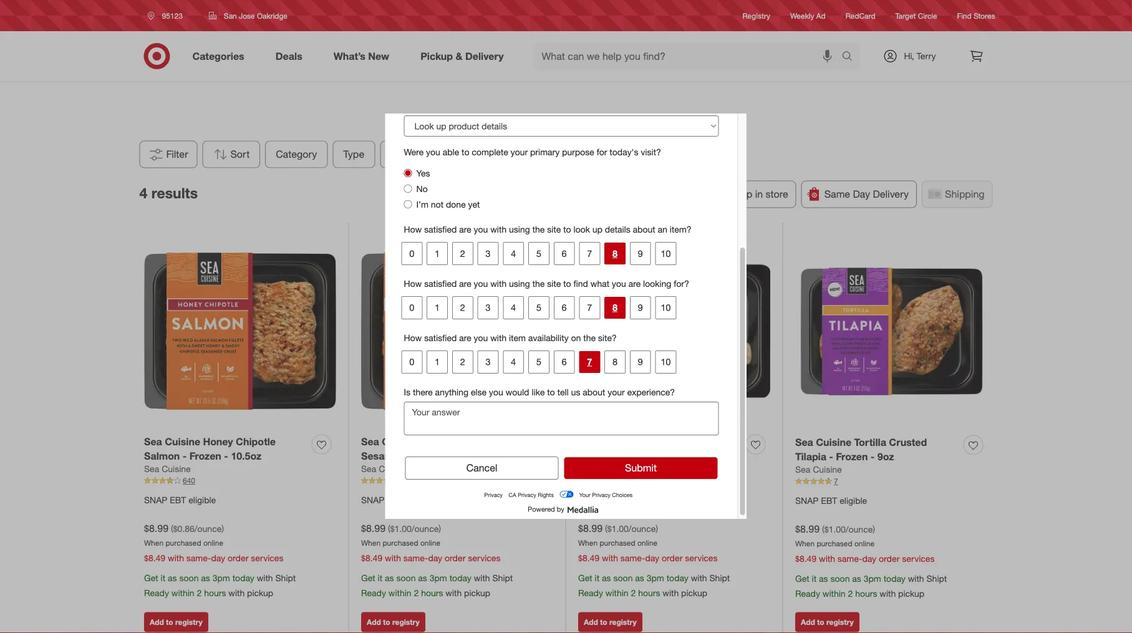 Task type: describe. For each thing, give the bounding box(es) containing it.
9oz inside sea cuisine tortilla crusted tilapia - frozen - 9oz
[[878, 450, 894, 463]]

pan for -
[[420, 435, 438, 448]]

sort button
[[203, 141, 260, 168]]

ready for sea cuisine pan sear teriyaki sesame salmon - frozen - 9oz
[[361, 588, 386, 599]]

category
[[276, 148, 317, 160]]

find stores link
[[957, 10, 995, 21]]

$8.99 ( $1.00 /ounce ) when purchased online $8.49 with same-day order services for -
[[361, 522, 501, 564]]

shipt for sea cuisine pan sear teriyaki sesame salmon - frozen - 9oz
[[493, 573, 513, 584]]

category button
[[265, 141, 328, 168]]

9oz inside sea cuisine pan sear garlic & herb tilapia - frozen - 9oz
[[687, 450, 703, 462]]

order for frozen
[[445, 553, 466, 564]]

today for frozen
[[450, 573, 472, 584]]

redcard
[[846, 11, 876, 20]]

same day delivery button
[[802, 181, 917, 208]]

in
[[755, 188, 763, 200]]

sea cuisine link for sea cuisine pan sear teriyaki sesame salmon - frozen - 9oz
[[361, 463, 408, 476]]

snap ebt eligible for sea cuisine pan sear garlic & herb tilapia - frozen - 9oz
[[578, 494, 650, 505]]

filter
[[166, 148, 188, 160]]

add for sea cuisine pan sear teriyaki sesame salmon - frozen - 9oz
[[367, 618, 381, 627]]

( for sea cuisine pan sear garlic & herb tilapia - frozen - 9oz
[[605, 523, 608, 534]]

312 link
[[578, 476, 771, 487]]

price
[[444, 148, 467, 160]]

same
[[825, 188, 850, 200]]

herb
[[578, 450, 602, 462]]

) for -
[[656, 523, 658, 534]]

3pm for frozen
[[430, 573, 447, 584]]

cuisine for sea cuisine honey chipotle salmon - frozen - 10.5oz link
[[165, 435, 200, 448]]

shipt for sea cuisine honey chipotle salmon - frozen - 10.5oz
[[275, 573, 296, 584]]

brand
[[391, 148, 418, 160]]

add to registry for sea cuisine tortilla crusted tilapia - frozen - 9oz
[[801, 618, 854, 627]]

sea cuisine tortilla crusted tilapia - frozen - 9oz link
[[795, 435, 959, 464]]

services for sea cuisine pan sear garlic & herb tilapia - frozen - 9oz
[[685, 553, 718, 564]]

10.5oz
[[231, 450, 262, 462]]

cuisine for sea cuisine pan sear garlic & herb tilapia - frozen - 9oz link
[[599, 435, 635, 448]]

add for sea cuisine pan sear garlic & herb tilapia - frozen - 9oz
[[584, 618, 598, 627]]

find
[[957, 11, 972, 20]]

sea cuisine for sea cuisine tortilla crusted tilapia - frozen - 9oz
[[795, 464, 842, 475]]

sea cuisine link for sea cuisine pan sear garlic & herb tilapia - frozen - 9oz
[[578, 463, 625, 476]]

shop in store button
[[706, 181, 797, 208]]

sea cuisine link for sea cuisine tortilla crusted tilapia - frozen - 9oz
[[795, 464, 842, 476]]

eligible for 9oz
[[840, 495, 867, 506]]

sea cuisine for sea cuisine honey chipotle salmon - frozen - 10.5oz
[[144, 464, 191, 475]]

same- for frozen
[[404, 553, 428, 564]]

&
[[714, 435, 721, 448]]

snap ebt eligible for sea cuisine tortilla crusted tilapia - frozen - 9oz
[[795, 495, 867, 506]]

( for sea cuisine tortilla crusted tilapia - frozen - 9oz
[[822, 524, 825, 535]]

same- for -
[[621, 553, 645, 564]]

soon for 9oz
[[831, 573, 850, 584]]

add to registry for sea cuisine pan sear garlic & herb tilapia - frozen - 9oz
[[584, 618, 637, 627]]

shop in store
[[729, 188, 788, 200]]

items
[[558, 113, 583, 125]]

shop
[[729, 188, 753, 200]]

registry for 9oz
[[827, 618, 854, 627]]

deals button
[[567, 141, 613, 168]]

find stores
[[957, 11, 995, 20]]

when for sea cuisine pan sear garlic & herb tilapia - frozen - 9oz
[[578, 539, 598, 548]]

type
[[343, 148, 365, 160]]

ebt for sea cuisine pan sear garlic & herb tilapia - frozen - 9oz
[[604, 494, 620, 505]]

target circle
[[896, 11, 937, 20]]

9oz inside sea cuisine pan sear teriyaki sesame salmon - frozen - 9oz
[[489, 450, 506, 462]]

add to registry for sea cuisine honey chipotle salmon - frozen - 10.5oz
[[150, 618, 203, 627]]

7
[[834, 477, 838, 486]]

hours for frozen
[[421, 588, 443, 599]]

day for -
[[645, 553, 660, 564]]

2 for 9oz
[[848, 588, 853, 599]]

today for 10.5oz
[[233, 573, 254, 584]]

brand button
[[380, 141, 428, 168]]

) for 9oz
[[873, 524, 875, 535]]

640
[[183, 476, 195, 486]]

shipping button
[[922, 181, 993, 208]]

when for sea cuisine tortilla crusted tilapia - frozen - 9oz
[[795, 539, 815, 549]]

sea cuisine honey chipotle salmon - frozen - 10.5oz link
[[144, 435, 307, 463]]

cuisine for sea cuisine pan sear teriyaki sesame salmon - frozen - 9oz sea cuisine link
[[379, 464, 408, 475]]

to for sea cuisine tortilla crusted tilapia - frozen - 9oz
[[817, 618, 825, 627]]

search button
[[836, 42, 866, 72]]

rating
[[522, 148, 551, 160]]

ad
[[817, 11, 826, 20]]

$1.00 for herb
[[608, 523, 629, 534]]

services for sea cuisine tortilla crusted tilapia - frozen - 9oz
[[902, 553, 935, 564]]

type button
[[333, 141, 375, 168]]

cuisine for sea cuisine tortilla crusted tilapia - frozen - 9oz's sea cuisine link
[[813, 464, 842, 475]]

weekly ad
[[791, 11, 826, 20]]

/ounce for 10.5oz
[[195, 523, 222, 534]]

$8.99 ( $0.86 /ounce ) when purchased online $8.49 with same-day order services
[[144, 522, 284, 564]]

sea cuisine honey chipotle salmon - frozen - 10.5oz
[[144, 435, 276, 462]]

eligible for frozen
[[406, 494, 433, 505]]

hours for -
[[638, 588, 660, 599]]

add to registry button for sea cuisine pan sear teriyaki sesame salmon - frozen - 9oz
[[361, 612, 425, 632]]

) for frozen
[[439, 523, 441, 534]]

target circle link
[[896, 10, 937, 21]]

it for sea cuisine tortilla crusted tilapia - frozen - 9oz
[[812, 573, 817, 584]]

cuisine for sea cuisine link for sea cuisine honey chipotle salmon - frozen - 10.5oz
[[162, 464, 191, 475]]

sea cuisine for sea cuisine pan sear garlic & herb tilapia - frozen - 9oz
[[578, 464, 625, 475]]

with inside $8.99 ( $0.86 /ounce ) when purchased online $8.49 with same-day order services
[[168, 553, 184, 564]]

online for 10.5oz
[[203, 539, 223, 548]]

it for sea cuisine pan sear teriyaki sesame salmon - frozen - 9oz
[[378, 573, 383, 584]]

eligible for -
[[623, 494, 650, 505]]

delivery
[[873, 188, 909, 200]]

registry for 10.5oz
[[175, 618, 203, 627]]

within for sea cuisine tortilla crusted tilapia - frozen - 9oz
[[823, 588, 846, 599]]

frozen inside sea cuisine pan sear teriyaki sesame salmon - frozen - 9oz
[[447, 450, 479, 462]]

crusted
[[889, 436, 927, 448]]

shipt for sea cuisine pan sear garlic & herb tilapia - frozen - 9oz
[[710, 573, 730, 584]]

sesame
[[361, 450, 399, 462]]

target
[[896, 11, 916, 20]]

4 items
[[550, 113, 583, 125]]

sea cuisine link for sea cuisine honey chipotle salmon - frozen - 10.5oz
[[144, 463, 191, 476]]

get it as soon as 3pm today with shipt ready within 2 hours with pickup for 10.5oz
[[144, 573, 296, 599]]

$1.00 for frozen
[[825, 524, 846, 535]]

weekly
[[791, 11, 815, 20]]

frozen inside sea cuisine pan sear garlic & herb tilapia - frozen - 9oz
[[645, 450, 677, 462]]

order for 10.5oz
[[228, 553, 249, 564]]

640 link
[[144, 476, 336, 487]]

snap for sea cuisine honey chipotle salmon - frozen - 10.5oz
[[144, 494, 167, 505]]

$0.86
[[173, 523, 195, 534]]

cuisine for sea cuisine pan sear garlic & herb tilapia - frozen - 9oz's sea cuisine link
[[596, 464, 625, 475]]

within for sea cuisine pan sear garlic & herb tilapia - frozen - 9oz
[[606, 588, 629, 599]]

results
[[151, 184, 198, 202]]

soon for frozen
[[396, 573, 416, 584]]

purchased for sea cuisine pan sear teriyaki sesame salmon - frozen - 9oz
[[383, 539, 418, 548]]

guest rating
[[493, 148, 551, 160]]



Task type: vqa. For each thing, say whether or not it's contained in the screenshot.


Task type: locate. For each thing, give the bounding box(es) containing it.
$8.49 for sea cuisine pan sear teriyaki sesame salmon - frozen - 9oz
[[361, 553, 383, 564]]

garlic
[[683, 435, 711, 448]]

$1.00 down 7
[[825, 524, 846, 535]]

1 horizontal spatial sear
[[658, 435, 680, 448]]

1 add to registry from the left
[[150, 618, 203, 627]]

sea cuisine pan sear teriyaki sesame salmon - frozen - 9oz image
[[361, 235, 553, 427], [361, 235, 553, 427]]

add to registry button for sea cuisine tortilla crusted tilapia - frozen - 9oz
[[795, 612, 860, 632]]

sea cuisine honey chipotle salmon - frozen - 10.5oz image
[[144, 235, 336, 427], [144, 235, 336, 427]]

2 for -
[[631, 588, 636, 599]]

ebt down 312
[[604, 494, 620, 505]]

7 link
[[795, 476, 988, 487]]

pan up 499 link
[[420, 435, 438, 448]]

soon for -
[[614, 573, 633, 584]]

2 salmon from the left
[[402, 450, 438, 462]]

4
[[550, 113, 555, 125], [139, 184, 147, 202]]

/ounce
[[195, 523, 222, 534], [412, 523, 439, 534], [629, 523, 656, 534], [846, 524, 873, 535]]

tilapia inside sea cuisine tortilla crusted tilapia - frozen - 9oz
[[795, 450, 827, 463]]

)
[[222, 523, 224, 534], [439, 523, 441, 534], [656, 523, 658, 534], [873, 524, 875, 535]]

3pm for 10.5oz
[[213, 573, 230, 584]]

services inside $8.99 ( $0.86 /ounce ) when purchased online $8.49 with same-day order services
[[251, 553, 284, 564]]

cuisine up herb
[[599, 435, 635, 448]]

when
[[144, 539, 164, 548], [361, 539, 381, 548], [578, 539, 598, 548], [795, 539, 815, 549]]

312
[[617, 476, 630, 486]]

order for -
[[662, 553, 683, 564]]

online
[[203, 539, 223, 548], [420, 539, 441, 548], [638, 539, 658, 548], [855, 539, 875, 549]]

0 horizontal spatial pan
[[420, 435, 438, 448]]

0 horizontal spatial sear
[[441, 435, 463, 448]]

add
[[150, 618, 164, 627], [367, 618, 381, 627], [584, 618, 598, 627], [801, 618, 815, 627]]

2 pan from the left
[[637, 435, 655, 448]]

order
[[228, 553, 249, 564], [445, 553, 466, 564], [662, 553, 683, 564], [879, 553, 900, 564]]

sear inside sea cuisine pan sear garlic & herb tilapia - frozen - 9oz
[[658, 435, 680, 448]]

$8.49 for sea cuisine honey chipotle salmon - frozen - 10.5oz
[[144, 553, 165, 564]]

snap ebt eligible down the 499
[[361, 494, 433, 505]]

order inside $8.99 ( $0.86 /ounce ) when purchased online $8.49 with same-day order services
[[228, 553, 249, 564]]

purchased inside $8.99 ( $0.86 /ounce ) when purchased online $8.49 with same-day order services
[[166, 539, 201, 548]]

it
[[161, 573, 165, 584], [378, 573, 383, 584], [595, 573, 600, 584], [812, 573, 817, 584]]

add to registry button for sea cuisine honey chipotle salmon - frozen - 10.5oz
[[144, 612, 208, 632]]

sea inside sea cuisine pan sear teriyaki sesame salmon - frozen - 9oz
[[361, 435, 379, 448]]

ebt down 640
[[170, 494, 186, 505]]

ebt
[[170, 494, 186, 505], [387, 494, 403, 505], [604, 494, 620, 505], [821, 495, 837, 506]]

online for frozen
[[420, 539, 441, 548]]

day for 9oz
[[863, 553, 877, 564]]

eligible down the 499
[[406, 494, 433, 505]]

sea cuisine down sesame
[[361, 464, 408, 475]]

today
[[233, 573, 254, 584], [450, 573, 472, 584], [667, 573, 689, 584], [884, 573, 906, 584]]

soon for 10.5oz
[[179, 573, 199, 584]]

snap ebt eligible down 7
[[795, 495, 867, 506]]

0 horizontal spatial tilapia
[[604, 450, 635, 462]]

$8.99 for sea cuisine pan sear garlic & herb tilapia - frozen - 9oz
[[578, 522, 603, 534]]

pickup for sea cuisine pan sear garlic & herb tilapia - frozen - 9oz
[[681, 588, 708, 599]]

with
[[168, 553, 184, 564], [385, 553, 401, 564], [602, 553, 618, 564], [819, 553, 835, 564], [257, 573, 273, 584], [474, 573, 490, 584], [691, 573, 707, 584], [908, 573, 924, 584], [229, 588, 245, 599], [446, 588, 462, 599], [663, 588, 679, 599], [880, 588, 896, 599]]

4 for 4 items
[[550, 113, 555, 125]]

today for 9oz
[[884, 573, 906, 584]]

sear left garlic
[[658, 435, 680, 448]]

sea cuisine pan sear teriyaki sesame salmon - frozen - 9oz link
[[361, 435, 524, 463]]

2
[[197, 588, 202, 599], [414, 588, 419, 599], [631, 588, 636, 599], [848, 588, 853, 599]]

cuisine up the 499
[[379, 464, 408, 475]]

sea inside sea cuisine tortilla crusted tilapia - frozen - 9oz
[[795, 436, 813, 448]]

ebt down the 499
[[387, 494, 403, 505]]

add to registry button for sea cuisine pan sear garlic & herb tilapia - frozen - 9oz
[[578, 612, 643, 632]]

online for 9oz
[[855, 539, 875, 549]]

tilapia
[[604, 450, 635, 462], [795, 450, 827, 463]]

) down the 7 link
[[873, 524, 875, 535]]

add for sea cuisine honey chipotle salmon - frozen - 10.5oz
[[150, 618, 164, 627]]

get
[[144, 573, 158, 584], [361, 573, 375, 584], [578, 573, 593, 584], [795, 573, 810, 584]]

deals
[[577, 148, 602, 160]]

day
[[211, 553, 225, 564], [428, 553, 442, 564], [645, 553, 660, 564], [863, 553, 877, 564]]

1 horizontal spatial salmon
[[402, 450, 438, 462]]

same- for 9oz
[[838, 553, 863, 564]]

1 horizontal spatial pan
[[637, 435, 655, 448]]

pan up 312 link
[[637, 435, 655, 448]]

tilapia inside sea cuisine pan sear garlic & herb tilapia - frozen - 9oz
[[604, 450, 635, 462]]

$8.99 ( $1.00 /ounce ) when purchased online $8.49 with same-day order services for frozen
[[578, 522, 718, 564]]

sear
[[441, 435, 463, 448], [658, 435, 680, 448]]

pan for tilapia
[[637, 435, 655, 448]]

sea cuisine link down herb
[[578, 463, 625, 476]]

1 to from the left
[[166, 618, 173, 627]]

sea inside sea cuisine pan sear garlic & herb tilapia - frozen - 9oz
[[578, 435, 596, 448]]

$1.00
[[390, 523, 412, 534], [608, 523, 629, 534], [825, 524, 846, 535]]

sea for sea cuisine link for sea cuisine honey chipotle salmon - frozen - 10.5oz
[[144, 464, 159, 475]]

frozen down the honey
[[189, 450, 221, 462]]

same- inside $8.99 ( $0.86 /ounce ) when purchased online $8.49 with same-day order services
[[186, 553, 211, 564]]

cuisine up 7
[[813, 464, 842, 475]]

sea cuisine link up 640
[[144, 463, 191, 476]]

today for -
[[667, 573, 689, 584]]

to
[[166, 618, 173, 627], [383, 618, 390, 627], [600, 618, 607, 627], [817, 618, 825, 627]]

sea for sea cuisine pan sear teriyaki sesame salmon - frozen - 9oz sea cuisine link
[[361, 464, 376, 475]]

cuisine inside sea cuisine pan sear teriyaki sesame salmon - frozen - 9oz
[[382, 435, 417, 448]]

sea cuisine for sea cuisine pan sear teriyaki sesame salmon - frozen - 9oz
[[361, 464, 408, 475]]

$8.99 for sea cuisine tortilla crusted tilapia - frozen - 9oz
[[795, 523, 820, 535]]

get it as soon as 3pm today with shipt ready within 2 hours with pickup for 9oz
[[795, 573, 947, 599]]

0 horizontal spatial $8.99 ( $1.00 /ounce ) when purchased online $8.49 with same-day order services
[[361, 522, 501, 564]]

same day delivery
[[825, 188, 909, 200]]

online inside $8.99 ( $0.86 /ounce ) when purchased online $8.49 with same-day order services
[[203, 539, 223, 548]]

sea cuisine link down sesame
[[361, 463, 408, 476]]

) down 312 link
[[656, 523, 658, 534]]

-
[[183, 450, 187, 462], [224, 450, 228, 462], [441, 450, 445, 462], [482, 450, 486, 462], [638, 450, 642, 462], [680, 450, 684, 462], [829, 450, 833, 463], [871, 450, 875, 463]]

salmon inside sea cuisine pan sear teriyaki sesame salmon - frozen - 9oz
[[402, 450, 438, 462]]

teriyaki
[[466, 435, 502, 448]]

) inside $8.99 ( $0.86 /ounce ) when purchased online $8.49 with same-day order services
[[222, 523, 224, 534]]

/ounce for -
[[629, 523, 656, 534]]

$8.99
[[144, 522, 168, 534], [361, 522, 386, 534], [578, 522, 603, 534], [795, 523, 820, 535]]

1 horizontal spatial 9oz
[[687, 450, 703, 462]]

1 registry from the left
[[175, 618, 203, 627]]

ebt for sea cuisine tortilla crusted tilapia - frozen - 9oz
[[821, 495, 837, 506]]

salmon inside sea cuisine honey chipotle salmon - frozen - 10.5oz
[[144, 450, 180, 462]]

search
[[836, 51, 866, 63]]

0 horizontal spatial $1.00
[[390, 523, 412, 534]]

frozen inside sea cuisine tortilla crusted tilapia - frozen - 9oz
[[836, 450, 868, 463]]

$1.00 down the 499
[[390, 523, 412, 534]]

4 left results
[[139, 184, 147, 202]]

499
[[400, 476, 412, 486]]

4 add from the left
[[801, 618, 815, 627]]

chipotle
[[236, 435, 276, 448]]

3pm
[[213, 573, 230, 584], [430, 573, 447, 584], [647, 573, 664, 584], [864, 573, 881, 584]]

snap for sea cuisine pan sear garlic & herb tilapia - frozen - 9oz
[[578, 494, 602, 505]]

shipt
[[275, 573, 296, 584], [493, 573, 513, 584], [710, 573, 730, 584], [927, 573, 947, 584]]

redcard link
[[846, 10, 876, 21]]

4 left items
[[550, 113, 555, 125]]

snap ebt eligible
[[144, 494, 216, 505], [361, 494, 433, 505], [578, 494, 650, 505], [795, 495, 867, 506]]

1 salmon from the left
[[144, 450, 180, 462]]

0 horizontal spatial 9oz
[[489, 450, 506, 462]]

3pm for -
[[647, 573, 664, 584]]

registry for -
[[610, 618, 637, 627]]

sea cuisine pan sear teriyaki sesame salmon - frozen - 9oz
[[361, 435, 506, 462]]

online for -
[[638, 539, 658, 548]]

$1.00 down 312
[[608, 523, 629, 534]]

pan inside sea cuisine pan sear teriyaki sesame salmon - frozen - 9oz
[[420, 435, 438, 448]]

to for sea cuisine pan sear garlic & herb tilapia - frozen - 9oz
[[600, 618, 607, 627]]

pickup for sea cuisine tortilla crusted tilapia - frozen - 9oz
[[899, 588, 925, 599]]

sea cuisine tortilla crusted tilapia - frozen - 9oz
[[795, 436, 927, 463]]

9oz down teriyaki
[[489, 450, 506, 462]]

price button
[[433, 141, 477, 168]]

sea cuisine link up 7
[[795, 464, 842, 476]]

day inside $8.99 ( $0.86 /ounce ) when purchased online $8.49 with same-day order services
[[211, 553, 225, 564]]

$8.99 inside $8.99 ( $0.86 /ounce ) when purchased online $8.49 with same-day order services
[[144, 522, 168, 534]]

0 horizontal spatial 4
[[139, 184, 147, 202]]

same-
[[186, 553, 211, 564], [404, 553, 428, 564], [621, 553, 645, 564], [838, 553, 863, 564]]

) right $0.86
[[222, 523, 224, 534]]

What can we help you find? suggestions appear below search field
[[534, 42, 845, 70]]

when for sea cuisine honey chipotle salmon - frozen - 10.5oz
[[144, 539, 164, 548]]

sea cuisine up 640
[[144, 464, 191, 475]]

services
[[251, 553, 284, 564], [468, 553, 501, 564], [685, 553, 718, 564], [902, 553, 935, 564]]

2 horizontal spatial $1.00
[[825, 524, 846, 535]]

cuisine inside sea cuisine tortilla crusted tilapia - frozen - 9oz
[[816, 436, 852, 448]]

get it as soon as 3pm today with shipt ready within 2 hours with pickup for -
[[578, 573, 730, 599]]

tortilla
[[854, 436, 887, 448]]

$8.99 for sea cuisine pan sear teriyaki sesame salmon - frozen - 9oz
[[361, 522, 386, 534]]

3 add to registry button from the left
[[578, 612, 643, 632]]

day for 10.5oz
[[211, 553, 225, 564]]

filter button
[[139, 141, 198, 168]]

add for sea cuisine tortilla crusted tilapia - frozen - 9oz
[[801, 618, 815, 627]]

get for sea cuisine honey chipotle salmon - frozen - 10.5oz
[[144, 573, 158, 584]]

ebt for sea cuisine pan sear teriyaki sesame salmon - frozen - 9oz
[[387, 494, 403, 505]]

soon
[[179, 573, 199, 584], [396, 573, 416, 584], [614, 573, 633, 584], [831, 573, 850, 584]]

pickup for sea cuisine pan sear teriyaki sesame salmon - frozen - 9oz
[[464, 588, 490, 599]]

3pm for 9oz
[[864, 573, 881, 584]]

1 horizontal spatial $1.00
[[608, 523, 629, 534]]

shipping
[[945, 188, 985, 200]]

(
[[171, 523, 173, 534], [388, 523, 390, 534], [605, 523, 608, 534], [822, 524, 825, 535]]

cuisine inside sea cuisine pan sear garlic & herb tilapia - frozen - 9oz
[[599, 435, 635, 448]]

add to registry
[[150, 618, 203, 627], [367, 618, 420, 627], [584, 618, 637, 627], [801, 618, 854, 627]]

pan inside sea cuisine pan sear garlic & herb tilapia - frozen - 9oz
[[637, 435, 655, 448]]

eligible down the 7 link
[[840, 495, 867, 506]]

/ounce for 9oz
[[846, 524, 873, 535]]

/ounce for frozen
[[412, 523, 439, 534]]

sea cuisine link
[[144, 463, 191, 476], [361, 463, 408, 476], [578, 463, 625, 476], [795, 464, 842, 476]]

sea cuisine
[[144, 464, 191, 475], [361, 464, 408, 475], [578, 464, 625, 475], [795, 464, 842, 475]]

$8.99 ( $1.00 /ounce ) when purchased online $8.49 with same-day order services
[[361, 522, 501, 564], [578, 522, 718, 564], [795, 523, 935, 564]]

$8.49 inside $8.99 ( $0.86 /ounce ) when purchased online $8.49 with same-day order services
[[144, 553, 165, 564]]

3 to from the left
[[600, 618, 607, 627]]

snap for sea cuisine tortilla crusted tilapia - frozen - 9oz
[[795, 495, 819, 506]]

499 link
[[361, 476, 553, 487]]

sea for sea cuisine pan sear teriyaki sesame salmon - frozen - 9oz link
[[361, 435, 379, 448]]

9oz down garlic
[[687, 450, 703, 462]]

4 results
[[139, 184, 198, 202]]

1 add from the left
[[150, 618, 164, 627]]

1 pan from the left
[[420, 435, 438, 448]]

1 horizontal spatial $8.99 ( $1.00 /ounce ) when purchased online $8.49 with same-day order services
[[578, 522, 718, 564]]

sea cuisine pan sear garlic & herb tilapia - frozen - 9oz link
[[578, 435, 741, 463]]

2 add from the left
[[367, 618, 381, 627]]

/ounce down the 499
[[412, 523, 439, 534]]

services for sea cuisine honey chipotle salmon - frozen - 10.5oz
[[251, 553, 284, 564]]

registry
[[743, 11, 771, 20]]

frozen down teriyaki
[[447, 450, 479, 462]]

eligible down 312
[[623, 494, 650, 505]]

to for sea cuisine honey chipotle salmon - frozen - 10.5oz
[[166, 618, 173, 627]]

as
[[168, 573, 177, 584], [201, 573, 210, 584], [385, 573, 394, 584], [418, 573, 427, 584], [602, 573, 611, 584], [635, 573, 644, 584], [819, 573, 828, 584], [852, 573, 862, 584]]

$8.49 for sea cuisine pan sear garlic & herb tilapia - frozen - 9oz
[[578, 553, 600, 564]]

2 to from the left
[[383, 618, 390, 627]]

guest rating button
[[482, 141, 562, 168]]

eligible down 640
[[189, 494, 216, 505]]

2 add to registry from the left
[[367, 618, 420, 627]]

4 to from the left
[[817, 618, 825, 627]]

1 sear from the left
[[441, 435, 463, 448]]

sea cuisine up 7
[[795, 464, 842, 475]]

frozen inside sea cuisine honey chipotle salmon - frozen - 10.5oz
[[189, 450, 221, 462]]

sea
[[144, 435, 162, 448], [361, 435, 379, 448], [578, 435, 596, 448], [795, 436, 813, 448], [144, 464, 159, 475], [361, 464, 376, 475], [578, 464, 594, 475], [795, 464, 811, 475]]

sort
[[231, 148, 250, 160]]

within
[[171, 588, 194, 599], [389, 588, 412, 599], [606, 588, 629, 599], [823, 588, 846, 599]]

cuisine inside sea cuisine honey chipotle salmon - frozen - 10.5oz
[[165, 435, 200, 448]]

4 registry from the left
[[827, 618, 854, 627]]

4 for 4 results
[[139, 184, 147, 202]]

pickup
[[247, 588, 273, 599], [464, 588, 490, 599], [681, 588, 708, 599], [899, 588, 925, 599]]

/ounce inside $8.99 ( $0.86 /ounce ) when purchased online $8.49 with same-day order services
[[195, 523, 222, 534]]

get it as soon as 3pm today with shipt ready within 2 hours with pickup
[[144, 573, 296, 599], [361, 573, 513, 599], [578, 573, 730, 599], [795, 573, 947, 599]]

get for sea cuisine pan sear garlic & herb tilapia - frozen - 9oz
[[578, 573, 593, 584]]

1 horizontal spatial tilapia
[[795, 450, 827, 463]]

( for sea cuisine pan sear teriyaki sesame salmon - frozen - 9oz
[[388, 523, 390, 534]]

/ounce down 640
[[195, 523, 222, 534]]

1 vertical spatial 4
[[139, 184, 147, 202]]

eligible
[[189, 494, 216, 505], [406, 494, 433, 505], [623, 494, 650, 505], [840, 495, 867, 506]]

when inside $8.99 ( $0.86 /ounce ) when purchased online $8.49 with same-day order services
[[144, 539, 164, 548]]

( inside $8.99 ( $0.86 /ounce ) when purchased online $8.49 with same-day order services
[[171, 523, 173, 534]]

sea cuisine pan sear garlic & herb tilapia - frozen - 9oz
[[578, 435, 721, 462]]

0 vertical spatial 4
[[550, 113, 555, 125]]

2 sear from the left
[[658, 435, 680, 448]]

registry
[[175, 618, 203, 627], [392, 618, 420, 627], [610, 618, 637, 627], [827, 618, 854, 627]]

ready for sea cuisine honey chipotle salmon - frozen - 10.5oz
[[144, 588, 169, 599]]

snap ebt eligible for sea cuisine honey chipotle salmon - frozen - 10.5oz
[[144, 494, 216, 505]]

circle
[[918, 11, 937, 20]]

it for sea cuisine honey chipotle salmon - frozen - 10.5oz
[[161, 573, 165, 584]]

weekly ad link
[[791, 10, 826, 21]]

cuisine left the honey
[[165, 435, 200, 448]]

services for sea cuisine pan sear teriyaki sesame salmon - frozen - 9oz
[[468, 553, 501, 564]]

/ounce down the 7 link
[[846, 524, 873, 535]]

pan
[[420, 435, 438, 448], [637, 435, 655, 448]]

stores
[[974, 11, 995, 20]]

guest
[[493, 148, 520, 160]]

registry link
[[743, 10, 771, 21]]

2 add to registry button from the left
[[361, 612, 425, 632]]

sea inside sea cuisine honey chipotle salmon - frozen - 10.5oz
[[144, 435, 162, 448]]

ebt down 7
[[821, 495, 837, 506]]

2 for frozen
[[414, 588, 419, 599]]

add to registry for sea cuisine pan sear teriyaki sesame salmon - frozen - 9oz
[[367, 618, 420, 627]]

3 registry from the left
[[610, 618, 637, 627]]

sear left teriyaki
[[441, 435, 463, 448]]

frozen down tortilla
[[836, 450, 868, 463]]

cuisine for sea cuisine pan sear teriyaki sesame salmon - frozen - 9oz link
[[382, 435, 417, 448]]

cuisine up 640
[[162, 464, 191, 475]]

get for sea cuisine pan sear teriyaki sesame salmon - frozen - 9oz
[[361, 573, 375, 584]]

salmon
[[144, 450, 180, 462], [402, 450, 438, 462]]

hours for 9oz
[[855, 588, 877, 599]]

1 horizontal spatial 4
[[550, 113, 555, 125]]

sea cuisine tortilla crusted tilapia - frozen - 9oz image
[[795, 235, 988, 428], [795, 235, 988, 428]]

1 add to registry button from the left
[[144, 612, 208, 632]]

hours for 10.5oz
[[204, 588, 226, 599]]

4 add to registry from the left
[[801, 618, 854, 627]]

3 add to registry from the left
[[584, 618, 637, 627]]

snap ebt eligible down 312
[[578, 494, 650, 505]]

ebt for sea cuisine honey chipotle salmon - frozen - 10.5oz
[[170, 494, 186, 505]]

frozen up 312 link
[[645, 450, 677, 462]]

2 horizontal spatial 9oz
[[878, 450, 894, 463]]

same- for 10.5oz
[[186, 553, 211, 564]]

) down 499 link
[[439, 523, 441, 534]]

store
[[766, 188, 788, 200]]

cuisine up 312
[[596, 464, 625, 475]]

cuisine up sesame
[[382, 435, 417, 448]]

4 add to registry button from the left
[[795, 612, 860, 632]]

cuisine for sea cuisine tortilla crusted tilapia - frozen - 9oz link
[[816, 436, 852, 448]]

/ounce down 312
[[629, 523, 656, 534]]

snap ebt eligible for sea cuisine pan sear teriyaki sesame salmon - frozen - 9oz
[[361, 494, 433, 505]]

9oz down tortilla
[[878, 450, 894, 463]]

sea cuisine down herb
[[578, 464, 625, 475]]

2 registry from the left
[[392, 618, 420, 627]]

cuisine left tortilla
[[816, 436, 852, 448]]

0 horizontal spatial salmon
[[144, 450, 180, 462]]

3 add from the left
[[584, 618, 598, 627]]

snap ebt eligible down 640
[[144, 494, 216, 505]]

sea cuisine pan sear garlic & herb tilapia - frozen - 9oz image
[[578, 235, 771, 427], [578, 235, 771, 427]]

2 for 10.5oz
[[197, 588, 202, 599]]

sear for garlic
[[658, 435, 680, 448]]

order for 9oz
[[879, 553, 900, 564]]

2 horizontal spatial $8.99 ( $1.00 /ounce ) when purchased online $8.49 with same-day order services
[[795, 523, 935, 564]]

when for sea cuisine pan sear teriyaki sesame salmon - frozen - 9oz
[[361, 539, 381, 548]]

honey
[[203, 435, 233, 448]]

day
[[853, 188, 870, 200]]

snap
[[144, 494, 167, 505], [361, 494, 385, 505], [578, 494, 602, 505], [795, 495, 819, 506]]

sea for sea cuisine honey chipotle salmon - frozen - 10.5oz link
[[144, 435, 162, 448]]

get it as soon as 3pm today with shipt ready within 2 hours with pickup for frozen
[[361, 573, 513, 599]]

sear inside sea cuisine pan sear teriyaki sesame salmon - frozen - 9oz
[[441, 435, 463, 448]]



